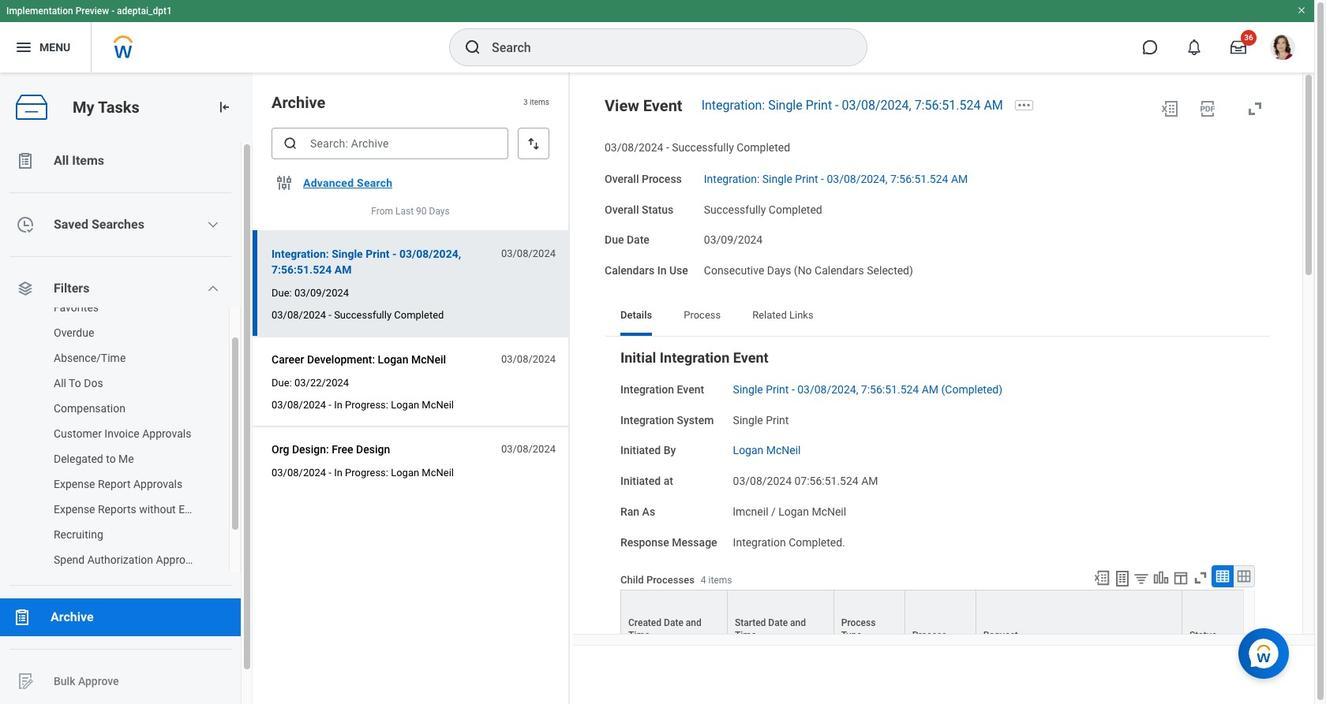 Task type: locate. For each thing, give the bounding box(es) containing it.
event
[[643, 96, 683, 115], [733, 349, 769, 366], [677, 383, 704, 396]]

1 vertical spatial completed
[[769, 203, 822, 216]]

all left items
[[54, 153, 69, 168]]

overall up due date
[[605, 203, 639, 216]]

expense for expense report approvals
[[54, 478, 95, 491]]

logan right /
[[778, 506, 809, 518]]

delegated to me button
[[0, 444, 213, 475]]

logan
[[378, 354, 408, 366], [391, 399, 419, 411], [733, 445, 764, 457], [391, 467, 419, 479], [778, 506, 809, 518]]

list
[[0, 142, 253, 705], [0, 292, 241, 602]]

customer invoice approvals button
[[0, 418, 213, 450]]

1 vertical spatial all
[[54, 377, 66, 390]]

export to worksheets image
[[1113, 570, 1132, 589]]

completed up calendars in use 'element'
[[769, 203, 822, 216]]

items right 4
[[709, 575, 732, 586]]

2 initiated from the top
[[620, 475, 661, 488]]

1 vertical spatial approvals
[[133, 478, 183, 491]]

as
[[642, 506, 655, 518]]

1 vertical spatial progress:
[[345, 467, 388, 479]]

0 vertical spatial progress:
[[345, 399, 388, 411]]

click to view/edit grid preferences image
[[1172, 570, 1190, 587]]

0 vertical spatial search image
[[463, 38, 482, 57]]

time inside the created date and time
[[628, 631, 650, 642]]

1 horizontal spatial calendars
[[815, 264, 864, 277]]

2 vertical spatial successfully
[[334, 309, 392, 321]]

initiated at
[[620, 475, 673, 488]]

integration: single print - 03/08/2024, 7:56:51.524 am for overall process
[[704, 173, 968, 185]]

time down created
[[628, 631, 650, 642]]

progress: down design
[[345, 467, 388, 479]]

1 horizontal spatial archive
[[272, 93, 325, 112]]

process up type
[[841, 618, 876, 629]]

time inside started date and time
[[735, 631, 756, 642]]

successfully up 'career development: logan mcneil' button
[[334, 309, 392, 321]]

completed inside item list element
[[394, 309, 444, 321]]

03/08/2024, inside button
[[399, 248, 461, 261]]

in left use
[[657, 264, 667, 277]]

and inside started date and time
[[790, 618, 806, 629]]

1 horizontal spatial time
[[735, 631, 756, 642]]

sort image
[[526, 136, 542, 152]]

1 vertical spatial 03/08/2024 - successfully completed
[[272, 309, 444, 321]]

export to excel image left view printable version (pdf) image
[[1160, 99, 1179, 118]]

fullscreen image
[[1246, 99, 1265, 118], [1192, 570, 1209, 587]]

expense up 'recruiting' on the bottom left
[[54, 504, 95, 516]]

0 vertical spatial overall
[[605, 173, 639, 185]]

items right '3' at the top of the page
[[530, 98, 549, 107]]

0 horizontal spatial items
[[530, 98, 549, 107]]

2 vertical spatial approvals
[[156, 554, 205, 567]]

time
[[628, 631, 650, 642], [735, 631, 756, 642]]

calendars
[[605, 264, 655, 277], [815, 264, 864, 277]]

and right started
[[790, 618, 806, 629]]

completed
[[737, 141, 790, 154], [769, 203, 822, 216], [394, 309, 444, 321]]

overall status
[[605, 203, 674, 216]]

status button
[[1183, 591, 1253, 647]]

0 vertical spatial initiated
[[620, 445, 661, 457]]

0 vertical spatial export to excel image
[[1160, 99, 1179, 118]]

process inside popup button
[[841, 618, 876, 629]]

integration for integration system
[[620, 414, 674, 427]]

1 horizontal spatial 03/09/2024
[[704, 234, 763, 246]]

calendars down due date
[[605, 264, 655, 277]]

1 horizontal spatial items
[[709, 575, 732, 586]]

03/08/2024 - successfully completed
[[605, 141, 790, 154], [272, 309, 444, 321]]

list inside my tasks element
[[0, 292, 241, 602]]

- inside the menu banner
[[111, 6, 115, 17]]

initiated for initiated at
[[620, 475, 661, 488]]

configure image
[[275, 174, 294, 193]]

created date and time button
[[621, 591, 727, 647]]

and
[[686, 618, 702, 629], [790, 618, 806, 629]]

event for integration event
[[677, 383, 704, 396]]

row containing created date and time
[[620, 591, 1326, 648]]

archive button
[[0, 599, 241, 637]]

calendars in use
[[605, 264, 688, 277]]

0 horizontal spatial days
[[429, 206, 450, 217]]

date right 'due'
[[627, 234, 650, 246]]

2 expense from the top
[[54, 504, 95, 516]]

progress: up design
[[345, 399, 388, 411]]

approvals up without
[[133, 478, 183, 491]]

integration:
[[701, 98, 765, 113], [704, 173, 760, 185], [272, 248, 329, 261]]

1 due: from the top
[[272, 287, 292, 299]]

1 overall from the top
[[605, 173, 639, 185]]

0 horizontal spatial time
[[628, 631, 650, 642]]

clipboard image inside all items button
[[16, 152, 35, 171]]

export to excel image left export to worksheets image
[[1093, 570, 1111, 587]]

1 vertical spatial search image
[[283, 136, 298, 152]]

0 vertical spatial 03/08/2024 - successfully completed
[[605, 141, 790, 154]]

successfully completed
[[704, 203, 822, 216]]

1 vertical spatial archive
[[51, 610, 94, 625]]

0 vertical spatial 03/08/2024 - in progress: logan mcneil
[[272, 399, 454, 411]]

spend
[[54, 554, 85, 567]]

2 horizontal spatial date
[[768, 618, 788, 629]]

process up the 'overall status'
[[642, 173, 682, 185]]

1 list from the top
[[0, 142, 253, 705]]

1 vertical spatial expense
[[54, 504, 95, 516]]

4
[[701, 575, 706, 586]]

status down table icon
[[1190, 631, 1217, 642]]

03/09/2024 down integration: single print - 03/08/2024, 7:56:51.524 am button
[[294, 287, 349, 299]]

inbox large image
[[1231, 39, 1246, 55]]

advanced
[[303, 177, 354, 189]]

03/09/2024 up consecutive
[[704, 234, 763, 246]]

0 horizontal spatial date
[[627, 234, 650, 246]]

0 horizontal spatial archive
[[51, 610, 94, 625]]

1 vertical spatial successfully
[[704, 203, 766, 216]]

row
[[620, 591, 1326, 648]]

0 vertical spatial clipboard image
[[16, 152, 35, 171]]

clipboard image for archive
[[13, 609, 32, 628]]

clipboard image
[[16, 152, 35, 171], [13, 609, 32, 628]]

initiated left by
[[620, 445, 661, 457]]

days inside calendars in use 'element'
[[767, 264, 791, 277]]

date right created
[[664, 618, 683, 629]]

child processes 4 items
[[620, 574, 732, 586]]

03/08/2024 - successfully completed inside item list element
[[272, 309, 444, 321]]

process right process type popup button
[[912, 631, 947, 642]]

1 horizontal spatial search image
[[463, 38, 482, 57]]

0 vertical spatial completed
[[737, 141, 790, 154]]

view
[[605, 96, 639, 115]]

2 overall from the top
[[605, 203, 639, 216]]

started date and time
[[735, 618, 806, 642]]

fullscreen image right view printable version (pdf) image
[[1246, 99, 1265, 118]]

successfully up due date element
[[704, 203, 766, 216]]

1 vertical spatial export to excel image
[[1093, 570, 1111, 587]]

integration down initial
[[620, 383, 674, 396]]

export to excel image
[[1160, 99, 1179, 118], [1093, 570, 1111, 587]]

1 expense from the top
[[54, 478, 95, 491]]

approvals for expense report approvals
[[133, 478, 183, 491]]

event down related
[[733, 349, 769, 366]]

integration: inside button
[[272, 248, 329, 261]]

1 horizontal spatial and
[[790, 618, 806, 629]]

0 horizontal spatial search image
[[283, 136, 298, 152]]

due: for integration: single print - 03/08/2024, 7:56:51.524 am
[[272, 287, 292, 299]]

0 horizontal spatial 03/09/2024
[[294, 287, 349, 299]]

integration: single print - 03/08/2024, 7:56:51.524 am link for process
[[704, 170, 968, 185]]

items
[[72, 153, 104, 168]]

1 vertical spatial integration: single print - 03/08/2024, 7:56:51.524 am link
[[704, 170, 968, 185]]

03/22/2024
[[294, 377, 349, 389]]

list containing favorites
[[0, 292, 241, 602]]

0 vertical spatial integration: single print - 03/08/2024, 7:56:51.524 am
[[701, 98, 1003, 113]]

(completed)
[[941, 383, 1003, 396]]

1 vertical spatial integration: single print - 03/08/2024, 7:56:51.524 am
[[704, 173, 968, 185]]

integration: for process
[[704, 173, 760, 185]]

integration for integration event
[[620, 383, 674, 396]]

1 calendars from the left
[[605, 264, 655, 277]]

expense reports without exceptions button
[[0, 494, 232, 526]]

archive right transformation import icon
[[272, 93, 325, 112]]

2 calendars from the left
[[815, 264, 864, 277]]

date right started
[[768, 618, 788, 629]]

3 items
[[523, 98, 549, 107]]

mcneil
[[411, 354, 446, 366], [422, 399, 454, 411], [766, 445, 801, 457], [422, 467, 454, 479], [812, 506, 846, 518]]

status inside popup button
[[1190, 631, 1217, 642]]

process up initial integration event
[[684, 309, 721, 321]]

date inside the created date and time
[[664, 618, 683, 629]]

logan right development:
[[378, 354, 408, 366]]

1 initiated from the top
[[620, 445, 661, 457]]

recruiting
[[54, 529, 103, 542]]

mcneil inside button
[[411, 354, 446, 366]]

days left (no
[[767, 264, 791, 277]]

03/08/2024 - successfully completed up overall process
[[605, 141, 790, 154]]

integration: single print - 03/08/2024, 7:56:51.524 am inside button
[[272, 248, 461, 276]]

by
[[664, 445, 676, 457]]

2 vertical spatial in
[[334, 467, 342, 479]]

0 vertical spatial 03/09/2024
[[704, 234, 763, 246]]

profile logan mcneil image
[[1270, 35, 1295, 63]]

clipboard image up rename "icon"
[[13, 609, 32, 628]]

approvals right "invoice"
[[142, 428, 191, 440]]

0 vertical spatial approvals
[[142, 428, 191, 440]]

bulk approve link
[[0, 663, 241, 701]]

logan inside button
[[378, 354, 408, 366]]

approvals down without
[[156, 554, 205, 567]]

0 horizontal spatial 03/08/2024 - successfully completed
[[272, 309, 444, 321]]

all for all to dos
[[54, 377, 66, 390]]

0 horizontal spatial export to excel image
[[1093, 570, 1111, 587]]

transformation import image
[[216, 99, 232, 115]]

7:56:51.524
[[915, 98, 981, 113], [890, 173, 948, 185], [272, 264, 332, 276], [861, 383, 919, 396]]

1 vertical spatial integration:
[[704, 173, 760, 185]]

me
[[118, 453, 134, 466]]

integration completed.
[[733, 536, 845, 549]]

1 horizontal spatial export to excel image
[[1160, 99, 1179, 118]]

0 vertical spatial expense
[[54, 478, 95, 491]]

notifications large image
[[1186, 39, 1202, 55]]

completed down integration: single print - 03/08/2024, 7:56:51.524 am button
[[394, 309, 444, 321]]

expense inside button
[[54, 504, 95, 516]]

overdue button
[[0, 317, 213, 349]]

2 due: from the top
[[272, 377, 292, 389]]

my tasks element
[[0, 73, 253, 705]]

archive down spend
[[51, 610, 94, 625]]

1 vertical spatial 03/09/2024
[[294, 287, 349, 299]]

overdue
[[54, 327, 94, 339]]

0 horizontal spatial and
[[686, 618, 702, 629]]

logan down single print
[[733, 445, 764, 457]]

0 vertical spatial integration:
[[701, 98, 765, 113]]

1 horizontal spatial date
[[664, 618, 683, 629]]

initiated left at
[[620, 475, 661, 488]]

0 horizontal spatial fullscreen image
[[1192, 570, 1209, 587]]

status down overall process
[[642, 203, 674, 216]]

initiated
[[620, 445, 661, 457], [620, 475, 661, 488]]

tab list containing details
[[605, 298, 1271, 336]]

1 all from the top
[[54, 153, 69, 168]]

print inside button
[[366, 248, 390, 261]]

integration up integration event
[[660, 349, 730, 366]]

36 button
[[1221, 30, 1257, 65]]

all for all items
[[54, 153, 69, 168]]

successfully up overall process
[[672, 141, 734, 154]]

1 vertical spatial 03/08/2024 - in progress: logan mcneil
[[272, 467, 454, 479]]

export to excel image for view event
[[1160, 99, 1179, 118]]

due: down the career
[[272, 377, 292, 389]]

toolbar
[[1086, 566, 1255, 591]]

03/08/2024 - in progress: logan mcneil down design
[[272, 467, 454, 479]]

event up system
[[677, 383, 704, 396]]

1 vertical spatial clipboard image
[[13, 609, 32, 628]]

integration: single print - 03/08/2024, 7:56:51.524 am button
[[272, 245, 493, 279]]

time down started
[[735, 631, 756, 642]]

1 horizontal spatial fullscreen image
[[1246, 99, 1265, 118]]

approvals inside button
[[156, 554, 205, 567]]

table image
[[1215, 569, 1231, 585]]

archive inside item list element
[[272, 93, 325, 112]]

integration: single print - 03/08/2024, 7:56:51.524 am for view event
[[701, 98, 1003, 113]]

menu
[[39, 41, 70, 53]]

event right view
[[643, 96, 683, 115]]

search image
[[463, 38, 482, 57], [283, 136, 298, 152]]

ran as
[[620, 506, 655, 518]]

my tasks (all items) - expand/collapse chart image
[[1152, 570, 1170, 587]]

status
[[642, 203, 674, 216], [1190, 631, 1217, 642]]

2 vertical spatial completed
[[394, 309, 444, 321]]

1 progress: from the top
[[345, 399, 388, 411]]

1 and from the left
[[686, 618, 702, 629]]

fullscreen image right click to view/edit grid preferences icon
[[1192, 570, 1209, 587]]

2 all from the top
[[54, 377, 66, 390]]

0 vertical spatial days
[[429, 206, 450, 217]]

0 vertical spatial due:
[[272, 287, 292, 299]]

implementation
[[6, 6, 73, 17]]

expense down delegated
[[54, 478, 95, 491]]

calendars inside 'element'
[[815, 264, 864, 277]]

last
[[395, 206, 414, 217]]

2 vertical spatial integration:
[[272, 248, 329, 261]]

2 and from the left
[[790, 618, 806, 629]]

org
[[272, 444, 289, 456]]

1 03/08/2024 - in progress: logan mcneil from the top
[[272, 399, 454, 411]]

0 vertical spatial items
[[530, 98, 549, 107]]

2 progress: from the top
[[345, 467, 388, 479]]

0 vertical spatial all
[[54, 153, 69, 168]]

0 vertical spatial integration: single print - 03/08/2024, 7:56:51.524 am link
[[701, 98, 1003, 113]]

integration up initiated by
[[620, 414, 674, 427]]

1 vertical spatial days
[[767, 264, 791, 277]]

request button
[[976, 591, 1182, 647]]

started date and time button
[[728, 591, 833, 647]]

completed up overall status element
[[737, 141, 790, 154]]

2 list from the top
[[0, 292, 241, 602]]

dos
[[84, 377, 103, 390]]

initiated for initiated by
[[620, 445, 661, 457]]

items inside item list element
[[530, 98, 549, 107]]

in down org design: free design button
[[334, 467, 342, 479]]

-
[[111, 6, 115, 17], [835, 98, 839, 113], [666, 141, 669, 154], [821, 173, 824, 185], [392, 248, 397, 261], [329, 309, 331, 321], [792, 383, 795, 396], [329, 399, 331, 411], [329, 467, 331, 479]]

03/08/2024 - successfully completed up career development: logan mcneil
[[272, 309, 444, 321]]

overall
[[605, 173, 639, 185], [605, 203, 639, 216]]

expense
[[54, 478, 95, 491], [54, 504, 95, 516]]

list containing all items
[[0, 142, 253, 705]]

and down 4
[[686, 618, 702, 629]]

in down 03/22/2024
[[334, 399, 342, 411]]

0 horizontal spatial calendars
[[605, 264, 655, 277]]

integration down lmcneil
[[733, 536, 786, 549]]

2 vertical spatial integration: single print - 03/08/2024, 7:56:51.524 am
[[272, 248, 461, 276]]

system
[[677, 414, 714, 427]]

1 horizontal spatial status
[[1190, 631, 1217, 642]]

1 vertical spatial due:
[[272, 377, 292, 389]]

approvals inside button
[[133, 478, 183, 491]]

2 time from the left
[[735, 631, 756, 642]]

clipboard image left all items
[[16, 152, 35, 171]]

response message
[[620, 536, 717, 549]]

1 vertical spatial items
[[709, 575, 732, 586]]

0 vertical spatial archive
[[272, 93, 325, 112]]

overall up the 'overall status'
[[605, 173, 639, 185]]

1 vertical spatial overall
[[605, 203, 639, 216]]

chevron down image
[[207, 219, 220, 231]]

search image inside item list element
[[283, 136, 298, 152]]

days right 90
[[429, 206, 450, 217]]

0 vertical spatial event
[[643, 96, 683, 115]]

design
[[356, 444, 390, 456]]

am inside integration: single print - 03/08/2024, 7:56:51.524 am
[[334, 264, 352, 276]]

due: for career development: logan mcneil
[[272, 377, 292, 389]]

integration
[[660, 349, 730, 366], [620, 383, 674, 396], [620, 414, 674, 427], [733, 536, 786, 549]]

expense inside button
[[54, 478, 95, 491]]

days
[[429, 206, 450, 217], [767, 264, 791, 277]]

tab list
[[605, 298, 1271, 336]]

item list element
[[253, 73, 570, 705]]

archive
[[272, 93, 325, 112], [51, 610, 94, 625]]

all left to
[[54, 377, 66, 390]]

select to filter grid data image
[[1133, 571, 1150, 587]]

close environment banner image
[[1297, 6, 1306, 15]]

clipboard image inside archive button
[[13, 609, 32, 628]]

1 vertical spatial status
[[1190, 631, 1217, 642]]

0 horizontal spatial status
[[642, 203, 674, 216]]

due date
[[605, 234, 650, 246]]

menu banner
[[0, 0, 1314, 73]]

calendars right (no
[[815, 264, 864, 277]]

1 time from the left
[[628, 631, 650, 642]]

and inside the created date and time
[[686, 618, 702, 629]]

1 vertical spatial fullscreen image
[[1192, 570, 1209, 587]]

2 vertical spatial event
[[677, 383, 704, 396]]

due: up the career
[[272, 287, 292, 299]]

1 vertical spatial initiated
[[620, 475, 661, 488]]

initial integration event
[[620, 349, 769, 366]]

1 vertical spatial event
[[733, 349, 769, 366]]

calendars in use element
[[704, 255, 913, 278]]

03/08/2024 - in progress: logan mcneil down 'career development: logan mcneil' button
[[272, 399, 454, 411]]

date inside started date and time
[[768, 618, 788, 629]]

approvals inside button
[[142, 428, 191, 440]]

related
[[752, 309, 787, 321]]

due:
[[272, 287, 292, 299], [272, 377, 292, 389]]

1 horizontal spatial days
[[767, 264, 791, 277]]

initiated at element
[[733, 466, 878, 489]]

filters
[[54, 281, 89, 296]]



Task type: describe. For each thing, give the bounding box(es) containing it.
perspective image
[[16, 279, 35, 298]]

my tasks
[[73, 98, 139, 117]]

approvals for customer invoice approvals
[[142, 428, 191, 440]]

bulk
[[54, 675, 75, 688]]

view printable version (pdf) image
[[1198, 99, 1217, 118]]

report
[[98, 478, 131, 491]]

message
[[672, 536, 717, 549]]

career development: logan mcneil
[[272, 354, 446, 366]]

1 horizontal spatial 03/08/2024 - successfully completed
[[605, 141, 790, 154]]

career development: logan mcneil button
[[272, 351, 452, 369]]

overall for overall status
[[605, 203, 639, 216]]

archive inside button
[[51, 610, 94, 625]]

integration: for event
[[701, 98, 765, 113]]

favorites
[[54, 302, 99, 314]]

favorites button
[[0, 292, 213, 324]]

overall process
[[605, 173, 682, 185]]

adeptai_dpt1
[[117, 6, 172, 17]]

completed inside overall status element
[[769, 203, 822, 216]]

and for created date and time
[[686, 618, 702, 629]]

03/08/2024 07:56:51.524 am
[[733, 475, 878, 488]]

overall status element
[[704, 194, 822, 217]]

initial
[[620, 349, 656, 366]]

compensation button
[[0, 393, 213, 425]]

integration: single print - 03/08/2024, 7:56:51.524 am link for event
[[701, 98, 1003, 113]]

export to excel image for child processes
[[1093, 570, 1111, 587]]

from last 90 days
[[371, 206, 450, 217]]

all items button
[[0, 142, 241, 180]]

spend authorization approvals button
[[0, 545, 213, 576]]

saved
[[54, 217, 88, 232]]

approve
[[78, 675, 119, 688]]

am inside initiated at element
[[861, 475, 878, 488]]

2 03/08/2024 - in progress: logan mcneil from the top
[[272, 467, 454, 479]]

related links
[[752, 309, 814, 321]]

free
[[332, 444, 353, 456]]

completed.
[[789, 536, 845, 549]]

successfully inside item list element
[[334, 309, 392, 321]]

preview
[[76, 6, 109, 17]]

saved searches button
[[0, 206, 241, 244]]

rename image
[[16, 673, 35, 691]]

0 vertical spatial successfully
[[672, 141, 734, 154]]

created
[[628, 618, 662, 629]]

details
[[620, 309, 652, 321]]

integration system
[[620, 414, 714, 427]]

lmcneil
[[733, 506, 768, 518]]

from
[[371, 206, 393, 217]]

and for started date and time
[[790, 618, 806, 629]]

due
[[605, 234, 624, 246]]

delegated to me
[[54, 453, 134, 466]]

view event
[[605, 96, 683, 115]]

chevron down image
[[207, 283, 220, 295]]

advanced search
[[303, 177, 393, 189]]

lmcneil / logan mcneil element
[[733, 503, 846, 518]]

without
[[139, 504, 176, 516]]

implementation preview -   adeptai_dpt1
[[6, 6, 172, 17]]

approvals for spend authorization approvals
[[156, 554, 205, 567]]

search
[[357, 177, 393, 189]]

selected)
[[867, 264, 913, 277]]

due: 03/22/2024
[[272, 377, 349, 389]]

single inside button
[[332, 248, 363, 261]]

/
[[771, 506, 776, 518]]

date for created
[[664, 618, 683, 629]]

consecutive days (no calendars selected)
[[704, 264, 913, 277]]

design:
[[292, 444, 329, 456]]

expense for expense reports without exceptions
[[54, 504, 95, 516]]

process type button
[[834, 591, 904, 647]]

spend authorization approvals
[[54, 554, 205, 567]]

customer invoice approvals
[[54, 428, 191, 440]]

delegated
[[54, 453, 103, 466]]

time for created date and time
[[628, 631, 650, 642]]

to
[[106, 453, 116, 466]]

process type
[[841, 618, 876, 642]]

items inside child processes 4 items
[[709, 575, 732, 586]]

successfully inside overall status element
[[704, 203, 766, 216]]

clock check image
[[16, 215, 35, 234]]

bulk approve
[[54, 675, 119, 688]]

logan down org design: free design button
[[391, 467, 419, 479]]

7:56:51.524 inside integration: single print - 03/08/2024, 7:56:51.524 am
[[272, 264, 332, 276]]

time for started date and time
[[735, 631, 756, 642]]

logan mcneil link
[[733, 441, 801, 457]]

to
[[69, 377, 81, 390]]

0 vertical spatial fullscreen image
[[1246, 99, 1265, 118]]

event for view event
[[643, 96, 683, 115]]

0 vertical spatial in
[[657, 264, 667, 277]]

Search Workday  search field
[[492, 30, 834, 65]]

child
[[620, 574, 644, 586]]

advanced search button
[[297, 167, 399, 199]]

clipboard image for all items
[[16, 152, 35, 171]]

due date element
[[704, 224, 763, 248]]

single print - 03/08/2024, 7:56:51.524 am (completed)
[[733, 383, 1003, 396]]

all to dos
[[54, 377, 103, 390]]

searches
[[92, 217, 144, 232]]

single print element
[[733, 411, 789, 427]]

03/09/2024 inside item list element
[[294, 287, 349, 299]]

authorization
[[87, 554, 153, 567]]

logan mcneil
[[733, 445, 801, 457]]

integration for integration completed.
[[733, 536, 786, 549]]

0 vertical spatial status
[[642, 203, 674, 216]]

org design: free design
[[272, 444, 390, 456]]

processes
[[646, 574, 695, 586]]

process inside popup button
[[912, 631, 947, 642]]

days inside item list element
[[429, 206, 450, 217]]

03/08/2024 inside initiated at element
[[733, 475, 792, 488]]

absence/time button
[[0, 343, 213, 374]]

links
[[789, 309, 814, 321]]

tasks
[[98, 98, 139, 117]]

started
[[735, 618, 766, 629]]

recruiting button
[[0, 519, 213, 551]]

1 vertical spatial in
[[334, 399, 342, 411]]

absence/time
[[54, 352, 126, 365]]

lmcneil / logan mcneil
[[733, 506, 846, 518]]

overall for overall process
[[605, 173, 639, 185]]

type
[[841, 631, 862, 642]]

justify image
[[14, 38, 33, 57]]

- inside integration: single print - 03/08/2024, 7:56:51.524 am
[[392, 248, 397, 261]]

reports
[[98, 504, 136, 516]]

3
[[523, 98, 528, 107]]

single print
[[733, 414, 789, 427]]

logan down 'career development: logan mcneil' button
[[391, 399, 419, 411]]

07:56:51.524
[[794, 475, 859, 488]]

invoice
[[104, 428, 139, 440]]

response
[[620, 536, 669, 549]]

(no
[[794, 264, 812, 277]]

use
[[669, 264, 688, 277]]

single print - 03/08/2024, 7:56:51.524 am (completed) link
[[733, 380, 1003, 396]]

date for due
[[627, 234, 650, 246]]

org design: free design button
[[272, 441, 396, 459]]

Search: Archive text field
[[272, 128, 508, 159]]

expand table image
[[1236, 569, 1252, 585]]

compensation
[[54, 403, 125, 415]]

date for started
[[768, 618, 788, 629]]



Task type: vqa. For each thing, say whether or not it's contained in the screenshot.


